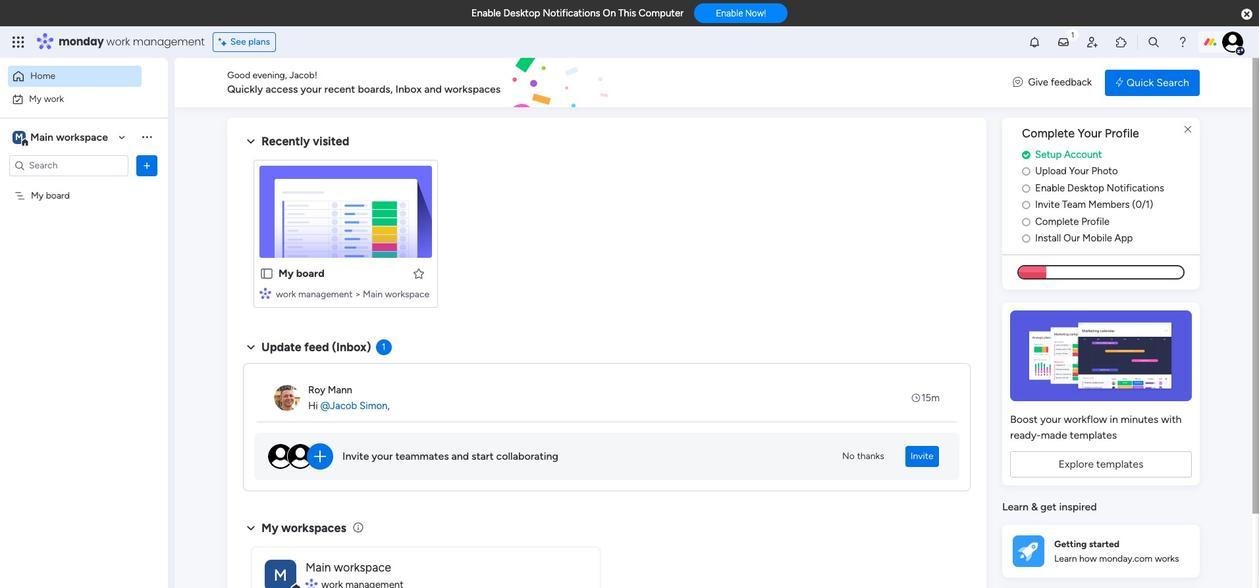 Task type: locate. For each thing, give the bounding box(es) containing it.
options image
[[140, 159, 153, 172]]

1 vertical spatial notifications
[[1107, 182, 1165, 194]]

my down search in workspace field
[[31, 190, 44, 201]]

circle o image
[[1022, 167, 1031, 177], [1022, 200, 1031, 210], [1022, 217, 1031, 227], [1022, 234, 1031, 244]]

main right workspace icon on the left of the page
[[30, 131, 53, 143]]

board inside my board list box
[[46, 190, 70, 201]]

learn
[[1003, 501, 1029, 514], [1055, 554, 1078, 565]]

0 vertical spatial m
[[15, 131, 23, 143]]

1 horizontal spatial learn
[[1055, 554, 1078, 565]]

1 horizontal spatial management
[[298, 289, 353, 300]]

complete for complete your profile
[[1022, 126, 1075, 141]]

enable now!
[[716, 8, 766, 19]]

apps image
[[1115, 36, 1129, 49]]

your down jacob!
[[301, 83, 322, 96]]

my board down search in workspace field
[[31, 190, 70, 201]]

enable
[[471, 7, 501, 19], [716, 8, 743, 19], [1036, 182, 1065, 194]]

your inside good evening, jacob! quickly access your recent boards, inbox and workspaces
[[301, 83, 322, 96]]

circle o image inside install our mobile app link
[[1022, 234, 1031, 244]]

teammates
[[396, 451, 449, 463]]

recently visited
[[262, 134, 350, 149]]

board
[[46, 190, 70, 201], [296, 267, 325, 280]]

4 circle o image from the top
[[1022, 234, 1031, 244]]

1 horizontal spatial enable
[[716, 8, 743, 19]]

1 vertical spatial management
[[298, 289, 353, 300]]

work inside button
[[44, 93, 64, 104]]

explore
[[1059, 458, 1094, 471]]

main workspace up search in workspace field
[[30, 131, 108, 143]]

public board image
[[260, 267, 274, 281]]

plans
[[248, 36, 270, 47]]

now!
[[746, 8, 766, 19]]

check circle image
[[1022, 150, 1031, 160]]

1 vertical spatial templates
[[1097, 458, 1144, 471]]

my inside button
[[29, 93, 42, 104]]

2 horizontal spatial main
[[363, 289, 383, 300]]

workspaces inside good evening, jacob! quickly access your recent boards, inbox and workspaces
[[445, 83, 501, 96]]

0 vertical spatial workspaces
[[445, 83, 501, 96]]

complete inside 'complete profile' link
[[1036, 216, 1079, 228]]

your
[[301, 83, 322, 96], [1041, 414, 1062, 426], [372, 451, 393, 463]]

0 vertical spatial your
[[301, 83, 322, 96]]

m for workspace image on the left
[[274, 566, 287, 585]]

in
[[1110, 414, 1119, 426]]

0 vertical spatial profile
[[1105, 126, 1140, 141]]

0 horizontal spatial and
[[424, 83, 442, 96]]

get
[[1041, 501, 1057, 514]]

&
[[1032, 501, 1038, 514]]

1 vertical spatial m
[[274, 566, 287, 585]]

2 vertical spatial your
[[372, 451, 393, 463]]

invite team members (0/1) link
[[1022, 198, 1200, 213]]

0 horizontal spatial board
[[46, 190, 70, 201]]

1 circle o image from the top
[[1022, 167, 1031, 177]]

0 horizontal spatial desktop
[[504, 7, 541, 19]]

0 horizontal spatial my board
[[31, 190, 70, 201]]

1 vertical spatial and
[[452, 451, 469, 463]]

1 horizontal spatial m
[[274, 566, 287, 585]]

inbox
[[396, 83, 422, 96]]

0 horizontal spatial m
[[15, 131, 23, 143]]

your up made on the bottom right of the page
[[1041, 414, 1062, 426]]

1 vertical spatial work
[[44, 93, 64, 104]]

0 vertical spatial templates
[[1070, 429, 1117, 442]]

0 horizontal spatial enable
[[471, 7, 501, 19]]

main inside workspace selection element
[[30, 131, 53, 143]]

your
[[1078, 126, 1102, 141], [1070, 166, 1090, 177]]

recent
[[324, 83, 355, 96]]

v2 bolt switch image
[[1116, 75, 1124, 90]]

evening,
[[253, 70, 287, 81]]

notifications
[[543, 7, 601, 19], [1107, 182, 1165, 194]]

enable inside button
[[716, 8, 743, 19]]

0 vertical spatial learn
[[1003, 501, 1029, 514]]

setup
[[1036, 149, 1062, 161]]

board right public board icon
[[296, 267, 325, 280]]

3 circle o image from the top
[[1022, 217, 1031, 227]]

with
[[1162, 414, 1182, 426]]

>
[[355, 289, 361, 300]]

1 vertical spatial learn
[[1055, 554, 1078, 565]]

update feed (inbox)
[[262, 341, 371, 355]]

0 horizontal spatial your
[[301, 83, 322, 96]]

workspaces right inbox
[[445, 83, 501, 96]]

learn & get inspired
[[1003, 501, 1097, 514]]

your left teammates
[[372, 451, 393, 463]]

1 horizontal spatial desktop
[[1068, 182, 1105, 194]]

quick search
[[1127, 76, 1190, 89]]

workspace image
[[265, 560, 296, 589]]

your for upload
[[1070, 166, 1090, 177]]

computer
[[639, 7, 684, 19]]

complete profile
[[1036, 216, 1110, 228]]

install our mobile app link
[[1022, 231, 1200, 246]]

0 vertical spatial main workspace
[[30, 131, 108, 143]]

2 horizontal spatial enable
[[1036, 182, 1065, 194]]

0 vertical spatial work
[[106, 34, 130, 49]]

1 horizontal spatial notifications
[[1107, 182, 1165, 194]]

profile down invite team members (0/1)
[[1082, 216, 1110, 228]]

0 horizontal spatial notifications
[[543, 7, 601, 19]]

dapulse x slim image
[[1181, 122, 1196, 138]]

1 vertical spatial your
[[1070, 166, 1090, 177]]

m inside workspace image
[[274, 566, 287, 585]]

main workspace down my workspaces
[[306, 561, 391, 576]]

inspired
[[1060, 501, 1097, 514]]

your down account
[[1070, 166, 1090, 177]]

select product image
[[12, 36, 25, 49]]

my work button
[[8, 89, 142, 110]]

0 vertical spatial and
[[424, 83, 442, 96]]

work right the monday
[[106, 34, 130, 49]]

0 vertical spatial your
[[1078, 126, 1102, 141]]

1 horizontal spatial main workspace
[[306, 561, 391, 576]]

notifications up (0/1)
[[1107, 182, 1165, 194]]

2 circle o image from the top
[[1022, 200, 1031, 210]]

quick search button
[[1106, 70, 1200, 96]]

0 horizontal spatial invite
[[343, 451, 369, 463]]

workspaces up workspace image on the left
[[281, 522, 346, 536]]

1 vertical spatial main
[[363, 289, 383, 300]]

main right >
[[363, 289, 383, 300]]

enable for enable desktop notifications on this computer
[[471, 7, 501, 19]]

1 horizontal spatial my board
[[279, 267, 325, 280]]

circle o image inside 'complete profile' link
[[1022, 217, 1031, 227]]

circle o image for invite
[[1022, 200, 1031, 210]]

templates inside boost your workflow in minutes with ready-made templates
[[1070, 429, 1117, 442]]

main workspace
[[30, 131, 108, 143], [306, 561, 391, 576]]

and
[[424, 83, 442, 96], [452, 451, 469, 463]]

Search in workspace field
[[28, 158, 110, 173]]

management
[[133, 34, 205, 49], [298, 289, 353, 300]]

templates inside explore templates button
[[1097, 458, 1144, 471]]

1 horizontal spatial work
[[106, 34, 130, 49]]

main
[[30, 131, 53, 143], [363, 289, 383, 300], [306, 561, 331, 576]]

good
[[227, 70, 250, 81]]

learn left &
[[1003, 501, 1029, 514]]

main right workspace image on the left
[[306, 561, 331, 576]]

feed
[[304, 341, 329, 355]]

and right inbox
[[424, 83, 442, 96]]

1 vertical spatial your
[[1041, 414, 1062, 426]]

0 vertical spatial notifications
[[543, 7, 601, 19]]

0 vertical spatial management
[[133, 34, 205, 49]]

1 vertical spatial main workspace
[[306, 561, 391, 576]]

0 vertical spatial desktop
[[504, 7, 541, 19]]

circle o image for upload
[[1022, 167, 1031, 177]]

m inside workspace icon
[[15, 131, 23, 143]]

2 vertical spatial workspace
[[334, 561, 391, 576]]

work down home at the left top of page
[[44, 93, 64, 104]]

0 vertical spatial main
[[30, 131, 53, 143]]

work for monday
[[106, 34, 130, 49]]

1 image
[[1067, 27, 1079, 42]]

invite your teammates and start collaborating
[[343, 451, 559, 463]]

and inside good evening, jacob! quickly access your recent boards, inbox and workspaces
[[424, 83, 442, 96]]

desktop for enable desktop notifications on this computer
[[504, 7, 541, 19]]

search
[[1157, 76, 1190, 89]]

your up account
[[1078, 126, 1102, 141]]

works
[[1155, 554, 1180, 565]]

1 horizontal spatial workspaces
[[445, 83, 501, 96]]

0 horizontal spatial management
[[133, 34, 205, 49]]

complete
[[1022, 126, 1075, 141], [1036, 216, 1079, 228]]

notifications for enable desktop notifications on this computer
[[543, 7, 601, 19]]

explore templates button
[[1011, 452, 1192, 478]]

your for invite your teammates and start collaborating
[[372, 451, 393, 463]]

learn down the getting
[[1055, 554, 1078, 565]]

roy mann image
[[274, 385, 300, 412]]

invite members image
[[1086, 36, 1100, 49]]

minutes
[[1121, 414, 1159, 426]]

on
[[603, 7, 616, 19]]

my board right public board icon
[[279, 267, 325, 280]]

1 horizontal spatial board
[[296, 267, 325, 280]]

1 horizontal spatial your
[[372, 451, 393, 463]]

m for workspace icon on the left of the page
[[15, 131, 23, 143]]

1 vertical spatial complete
[[1036, 216, 1079, 228]]

quickly
[[227, 83, 263, 96]]

workspace options image
[[140, 131, 153, 144]]

templates image image
[[1015, 311, 1188, 402]]

my down home at the left top of page
[[29, 93, 42, 104]]

complete up install
[[1036, 216, 1079, 228]]

0 vertical spatial my board
[[31, 190, 70, 201]]

desktop
[[504, 7, 541, 19], [1068, 182, 1105, 194]]

work management > main workspace
[[276, 289, 430, 300]]

1 vertical spatial workspaces
[[281, 522, 346, 536]]

monday work management
[[59, 34, 205, 49]]

0 vertical spatial board
[[46, 190, 70, 201]]

templates
[[1070, 429, 1117, 442], [1097, 458, 1144, 471]]

2 horizontal spatial invite
[[1036, 199, 1060, 211]]

circle o image inside invite team members (0/1) link
[[1022, 200, 1031, 210]]

how
[[1080, 554, 1097, 565]]

complete for complete profile
[[1036, 216, 1079, 228]]

see
[[230, 36, 246, 47]]

1 horizontal spatial and
[[452, 451, 469, 463]]

1 horizontal spatial main
[[306, 561, 331, 576]]

1 vertical spatial board
[[296, 267, 325, 280]]

0 horizontal spatial main workspace
[[30, 131, 108, 143]]

notifications for enable desktop notifications
[[1107, 182, 1165, 194]]

m
[[15, 131, 23, 143], [274, 566, 287, 585]]

templates down the workflow
[[1070, 429, 1117, 442]]

1 vertical spatial desktop
[[1068, 182, 1105, 194]]

complete profile link
[[1022, 215, 1200, 229]]

complete up setup
[[1022, 126, 1075, 141]]

board down search in workspace field
[[46, 190, 70, 201]]

0 vertical spatial complete
[[1022, 126, 1075, 141]]

notifications left on
[[543, 7, 601, 19]]

option
[[0, 184, 168, 186]]

work up update
[[276, 289, 296, 300]]

0 horizontal spatial learn
[[1003, 501, 1029, 514]]

getting started learn how monday.com works
[[1055, 539, 1180, 565]]

search everything image
[[1148, 36, 1161, 49]]

invite
[[1036, 199, 1060, 211], [343, 451, 369, 463], [911, 451, 934, 462]]

my board
[[31, 190, 70, 201], [279, 267, 325, 280]]

1 horizontal spatial invite
[[911, 451, 934, 462]]

profile up setup account 'link'
[[1105, 126, 1140, 141]]

2 horizontal spatial work
[[276, 289, 296, 300]]

my
[[29, 93, 42, 104], [31, 190, 44, 201], [279, 267, 294, 280], [262, 522, 279, 536]]

0 horizontal spatial work
[[44, 93, 64, 104]]

install our mobile app
[[1036, 233, 1133, 245]]

(0/1)
[[1133, 199, 1154, 211]]

2 horizontal spatial your
[[1041, 414, 1062, 426]]

your inside boost your workflow in minutes with ready-made templates
[[1041, 414, 1062, 426]]

2 vertical spatial work
[[276, 289, 296, 300]]

workspace image
[[13, 130, 26, 145]]

feedback
[[1051, 77, 1092, 88]]

your for boost your workflow in minutes with ready-made templates
[[1041, 414, 1062, 426]]

circle o image inside upload your photo link
[[1022, 167, 1031, 177]]

templates right explore at the bottom
[[1097, 458, 1144, 471]]

app
[[1115, 233, 1133, 245]]

collaborating
[[496, 451, 559, 463]]

workspace
[[56, 131, 108, 143], [385, 289, 430, 300], [334, 561, 391, 576]]

no thanks button
[[837, 447, 890, 468]]

desktop for enable desktop notifications
[[1068, 182, 1105, 194]]

0 horizontal spatial main
[[30, 131, 53, 143]]

and left start
[[452, 451, 469, 463]]

workspaces
[[445, 83, 501, 96], [281, 522, 346, 536]]

close my workspaces image
[[243, 521, 259, 537]]



Task type: vqa. For each thing, say whether or not it's contained in the screenshot.
'Remove from favorites' image
no



Task type: describe. For each thing, give the bounding box(es) containing it.
upload your photo link
[[1022, 164, 1200, 179]]

work for my
[[44, 93, 64, 104]]

boards,
[[358, 83, 393, 96]]

my workspaces
[[262, 522, 346, 536]]

no
[[843, 451, 855, 462]]

my board inside list box
[[31, 190, 70, 201]]

made
[[1041, 429, 1068, 442]]

quick
[[1127, 76, 1154, 89]]

this
[[619, 7, 636, 19]]

1 vertical spatial profile
[[1082, 216, 1110, 228]]

install
[[1036, 233, 1062, 245]]

members
[[1089, 199, 1130, 211]]

our
[[1064, 233, 1080, 245]]

start
[[472, 451, 494, 463]]

ready-
[[1011, 429, 1041, 442]]

roy
[[308, 385, 325, 396]]

setup account
[[1036, 149, 1102, 161]]

visited
[[313, 134, 350, 149]]

jacob!
[[290, 70, 317, 81]]

close recently visited image
[[243, 134, 259, 150]]

home
[[30, 70, 55, 82]]

your for complete
[[1078, 126, 1102, 141]]

good evening, jacob! quickly access your recent boards, inbox and workspaces
[[227, 70, 501, 96]]

boost your workflow in minutes with ready-made templates
[[1011, 414, 1182, 442]]

update
[[262, 341, 302, 355]]

15m
[[922, 392, 940, 404]]

invite inside button
[[911, 451, 934, 462]]

help image
[[1177, 36, 1190, 49]]

team
[[1063, 199, 1086, 211]]

roy mann
[[308, 385, 352, 396]]

circle o image for complete
[[1022, 217, 1031, 227]]

dapulse close image
[[1242, 8, 1253, 21]]

my board list box
[[0, 182, 168, 385]]

1 vertical spatial workspace
[[385, 289, 430, 300]]

learn inside getting started learn how monday.com works
[[1055, 554, 1078, 565]]

invite button
[[906, 447, 939, 468]]

0 vertical spatial workspace
[[56, 131, 108, 143]]

0 horizontal spatial workspaces
[[281, 522, 346, 536]]

my inside list box
[[31, 190, 44, 201]]

monday.com
[[1100, 554, 1153, 565]]

my work
[[29, 93, 64, 104]]

1
[[382, 342, 386, 353]]

main workspace inside workspace selection element
[[30, 131, 108, 143]]

give feedback
[[1029, 77, 1092, 88]]

(inbox)
[[332, 341, 371, 355]]

boost
[[1011, 414, 1038, 426]]

mobile
[[1083, 233, 1113, 245]]

workflow
[[1064, 414, 1108, 426]]

circle o image
[[1022, 184, 1031, 194]]

started
[[1089, 539, 1120, 550]]

explore templates
[[1059, 458, 1144, 471]]

thanks
[[857, 451, 885, 462]]

give
[[1029, 77, 1049, 88]]

enable for enable now!
[[716, 8, 743, 19]]

invite for your
[[343, 451, 369, 463]]

jacob simon image
[[1223, 32, 1244, 53]]

home button
[[8, 66, 142, 87]]

see plans
[[230, 36, 270, 47]]

complete your profile
[[1022, 126, 1140, 141]]

v2 user feedback image
[[1013, 75, 1023, 90]]

upload your photo
[[1036, 166, 1118, 177]]

workspace selection element
[[13, 129, 110, 147]]

enable for enable desktop notifications
[[1036, 182, 1065, 194]]

my right public board icon
[[279, 267, 294, 280]]

enable desktop notifications on this computer
[[471, 7, 684, 19]]

monday
[[59, 34, 104, 49]]

getting
[[1055, 539, 1087, 550]]

my right close my workspaces icon
[[262, 522, 279, 536]]

upload
[[1036, 166, 1067, 177]]

setup account link
[[1022, 147, 1200, 162]]

no thanks
[[843, 451, 885, 462]]

enable desktop notifications link
[[1022, 181, 1200, 196]]

1 vertical spatial my board
[[279, 267, 325, 280]]

notifications image
[[1028, 36, 1042, 49]]

inbox image
[[1057, 36, 1071, 49]]

getting started element
[[1003, 526, 1200, 579]]

close update feed (inbox) image
[[243, 340, 259, 356]]

enable desktop notifications
[[1036, 182, 1165, 194]]

see plans button
[[213, 32, 276, 52]]

circle o image for install
[[1022, 234, 1031, 244]]

access
[[266, 83, 298, 96]]

invite for team
[[1036, 199, 1060, 211]]

add to favorites image
[[412, 267, 426, 280]]

account
[[1065, 149, 1102, 161]]

recently
[[262, 134, 310, 149]]

enable now! button
[[694, 3, 788, 23]]

2 vertical spatial main
[[306, 561, 331, 576]]

mann
[[328, 385, 352, 396]]

photo
[[1092, 166, 1118, 177]]



